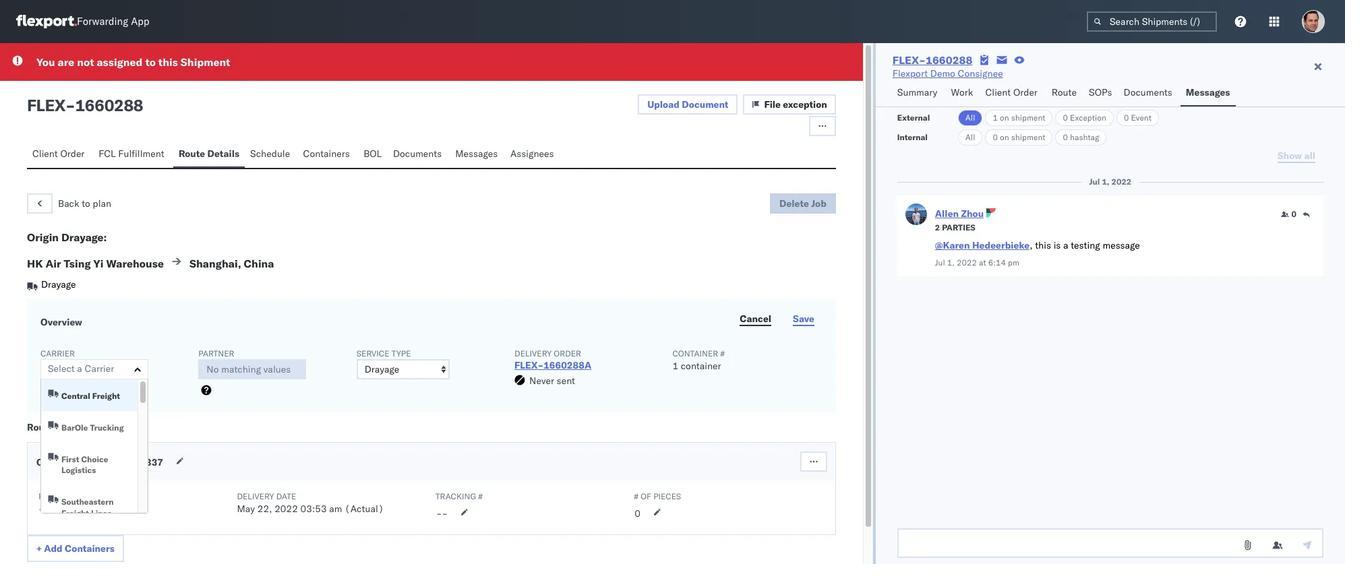 Task type: locate. For each thing, give the bounding box(es) containing it.
pickup date - -
[[38, 492, 90, 515]]

1 vertical spatial 1
[[673, 360, 679, 372]]

0 horizontal spatial 2022
[[275, 503, 298, 515]]

never sent
[[529, 375, 575, 387]]

0 vertical spatial on
[[1000, 113, 1009, 123]]

client order up 1 on shipment
[[986, 86, 1038, 98]]

forwarding app
[[77, 15, 149, 28]]

2 parties
[[935, 223, 976, 233]]

route left "barole"
[[27, 421, 53, 434]]

1 horizontal spatial route
[[179, 148, 205, 160]]

carrier up select
[[40, 349, 75, 359]]

route details
[[179, 148, 239, 160]]

0 on shipment
[[993, 132, 1046, 142]]

1 horizontal spatial date
[[276, 492, 296, 502]]

not
[[77, 55, 94, 69]]

1 on from the top
[[1000, 113, 1009, 123]]

1, inside @karen hedeerbieke , this is a testing message jul 1, 2022 at 6:14 pm
[[947, 258, 955, 268]]

1 horizontal spatial messages
[[1186, 86, 1230, 98]]

add
[[44, 543, 62, 555]]

order for the bottommost client order button
[[60, 148, 85, 160]]

1660288 down 'assigned'
[[75, 95, 143, 115]]

0 vertical spatial this
[[158, 55, 178, 69]]

1 vertical spatial 1660288
[[75, 95, 143, 115]]

2 all from the top
[[966, 132, 975, 142]]

0 horizontal spatial messages button
[[450, 142, 505, 168]]

forwarding app link
[[16, 15, 149, 28]]

0 vertical spatial order
[[1014, 86, 1038, 98]]

0 vertical spatial client order button
[[980, 80, 1046, 107]]

a right the is
[[1064, 239, 1069, 252]]

list box
[[41, 380, 148, 529]]

logistics
[[61, 466, 96, 476]]

consignee
[[958, 67, 1003, 80]]

0 vertical spatial messages button
[[1181, 80, 1236, 107]]

route button
[[1046, 80, 1084, 107]]

client order
[[986, 86, 1038, 98], [32, 148, 85, 160]]

documents
[[1124, 86, 1173, 98], [393, 148, 442, 160]]

plan
[[93, 198, 111, 210]]

2 horizontal spatial 1
[[993, 113, 998, 123]]

1 vertical spatial route
[[179, 148, 205, 160]]

1 vertical spatial delivery
[[237, 492, 274, 502]]

date inside pickup date - -
[[70, 492, 90, 502]]

1,
[[1102, 177, 1110, 187], [947, 258, 955, 268]]

1 all from the top
[[966, 113, 975, 123]]

container # 1 container
[[673, 349, 725, 372]]

0 horizontal spatial carrier
[[40, 349, 75, 359]]

documents button up 'event' at the right top of page
[[1118, 80, 1181, 107]]

6:14
[[988, 258, 1006, 268]]

flex- up never at the bottom left of page
[[515, 359, 544, 372]]

client order button left fcl
[[27, 142, 93, 168]]

this left shipment
[[158, 55, 178, 69]]

1 all button from the top
[[958, 110, 983, 126]]

may
[[237, 503, 255, 515]]

tracking
[[436, 492, 476, 502]]

1 vertical spatial containers
[[65, 543, 115, 555]]

0 horizontal spatial documents
[[393, 148, 442, 160]]

1, up the message
[[1102, 177, 1110, 187]]

china
[[244, 257, 274, 270]]

type
[[392, 349, 411, 359]]

# for tracking #
[[478, 492, 483, 502]]

# right "tracking"
[[478, 492, 483, 502]]

origin
[[27, 231, 59, 244]]

1 horizontal spatial #
[[634, 492, 639, 502]]

0 horizontal spatial 1660288
[[75, 95, 143, 115]]

2 on from the top
[[1000, 132, 1009, 142]]

file exception button
[[743, 94, 836, 115], [743, 94, 836, 115]]

2 vertical spatial route
[[27, 421, 53, 434]]

documents up 'event' at the right top of page
[[1124, 86, 1173, 98]]

client down flex
[[32, 148, 58, 160]]

1 horizontal spatial 1660288
[[926, 53, 973, 67]]

1 horizontal spatial client order button
[[980, 80, 1046, 107]]

0 vertical spatial client order
[[986, 86, 1038, 98]]

1 horizontal spatial flex-
[[893, 53, 926, 67]]

0
[[1063, 113, 1068, 123], [1124, 113, 1129, 123], [993, 132, 998, 142], [1063, 132, 1068, 142], [1292, 209, 1297, 219], [635, 508, 641, 520]]

a right select
[[77, 363, 82, 375]]

0 horizontal spatial container
[[36, 457, 81, 469]]

container
[[681, 360, 721, 372]]

order
[[1014, 86, 1038, 98], [60, 148, 85, 160]]

1 vertical spatial flex-
[[515, 359, 544, 372]]

freight down 'southeastern'
[[61, 508, 89, 519]]

freight right the central
[[92, 391, 120, 401]]

1660288
[[926, 53, 973, 67], [75, 95, 143, 115]]

flex-1660288 link
[[893, 53, 973, 67]]

0 vertical spatial route
[[1052, 86, 1077, 98]]

0 horizontal spatial route
[[27, 421, 53, 434]]

None field
[[48, 360, 51, 378]]

flexport. image
[[16, 15, 77, 28]]

1 vertical spatial client
[[32, 148, 58, 160]]

None text field
[[199, 359, 306, 380], [897, 529, 1324, 558], [199, 359, 306, 380], [897, 529, 1324, 558]]

route left details at the left top of the page
[[179, 148, 205, 160]]

2022
[[1112, 177, 1132, 187], [957, 258, 977, 268], [275, 503, 298, 515]]

-
[[65, 95, 75, 115], [38, 503, 44, 515], [47, 503, 53, 515], [436, 508, 442, 520], [442, 508, 448, 520]]

file
[[764, 98, 781, 111]]

upload document button
[[638, 94, 738, 115]]

0 horizontal spatial jul
[[935, 258, 945, 268]]

containers
[[303, 148, 350, 160], [65, 543, 115, 555]]

0 vertical spatial delivery
[[515, 349, 552, 359]]

0 button
[[1281, 209, 1297, 220]]

2 date from the left
[[276, 492, 296, 502]]

testing
[[1071, 239, 1101, 252]]

2022 up the message
[[1112, 177, 1132, 187]]

1 horizontal spatial a
[[1064, 239, 1069, 252]]

1 vertical spatial carrier
[[85, 363, 114, 375]]

allen
[[935, 208, 959, 220]]

date inside the delivery date may 22, 2022 03:53 am (actual)
[[276, 492, 296, 502]]

bol button
[[358, 142, 388, 168]]

1 horizontal spatial containers
[[303, 148, 350, 160]]

0 vertical spatial to
[[145, 55, 156, 69]]

route for route button
[[1052, 86, 1077, 98]]

to left the 'plan'
[[82, 198, 90, 210]]

route
[[1052, 86, 1077, 98], [179, 148, 205, 160], [27, 421, 53, 434]]

2 shipment from the top
[[1011, 132, 1046, 142]]

client order left fcl
[[32, 148, 85, 160]]

date for 22,
[[276, 492, 296, 502]]

flexport demo consignee
[[893, 67, 1003, 80]]

0 horizontal spatial client
[[32, 148, 58, 160]]

container up container
[[673, 349, 718, 359]]

1 horizontal spatial 1
[[673, 360, 679, 372]]

order up 1 on shipment
[[1014, 86, 1038, 98]]

1 vertical spatial on
[[1000, 132, 1009, 142]]

1 vertical spatial jul
[[935, 258, 945, 268]]

allen zhou button
[[935, 208, 984, 220]]

0 horizontal spatial freight
[[61, 508, 89, 519]]

schedule
[[250, 148, 290, 160]]

1 vertical spatial all button
[[958, 129, 983, 146]]

0 horizontal spatial to
[[82, 198, 90, 210]]

1 horizontal spatial container
[[673, 349, 718, 359]]

on
[[1000, 113, 1009, 123], [1000, 132, 1009, 142]]

this right ,
[[1035, 239, 1051, 252]]

0 horizontal spatial flex-
[[515, 359, 544, 372]]

@karen hedeerbieke button
[[935, 239, 1030, 252]]

work
[[951, 86, 973, 98]]

to right 'assigned'
[[145, 55, 156, 69]]

# left the of
[[634, 492, 639, 502]]

0 horizontal spatial 1,
[[947, 258, 955, 268]]

2022 inside @karen hedeerbieke , this is a testing message jul 1, 2022 at 6:14 pm
[[957, 258, 977, 268]]

container inside 'container # 1 container'
[[673, 349, 718, 359]]

route up 0 exception
[[1052, 86, 1077, 98]]

1 vertical spatial container
[[36, 457, 81, 469]]

2 horizontal spatial route
[[1052, 86, 1077, 98]]

1 horizontal spatial freight
[[92, 391, 120, 401]]

all button for 0
[[958, 129, 983, 146]]

0 horizontal spatial date
[[70, 492, 90, 502]]

0 horizontal spatial containers
[[65, 543, 115, 555]]

1 horizontal spatial this
[[1035, 239, 1051, 252]]

southeastern
[[61, 497, 114, 507]]

0 vertical spatial documents
[[1124, 86, 1173, 98]]

1 horizontal spatial delivery
[[515, 349, 552, 359]]

delivery inside the delivery date may 22, 2022 03:53 am (actual)
[[237, 492, 274, 502]]

caiu7969337
[[97, 457, 163, 469]]

1 vertical spatial client order button
[[27, 142, 93, 168]]

# up container
[[720, 349, 725, 359]]

2 horizontal spatial #
[[720, 349, 725, 359]]

delivery up flex-1660288a button
[[515, 349, 552, 359]]

# inside 'container # 1 container'
[[720, 349, 725, 359]]

0 vertical spatial shipment
[[1011, 113, 1046, 123]]

1 vertical spatial messages
[[455, 148, 498, 160]]

0 vertical spatial client
[[986, 86, 1011, 98]]

all
[[966, 113, 975, 123], [966, 132, 975, 142]]

0 horizontal spatial order
[[60, 148, 85, 160]]

1 horizontal spatial order
[[1014, 86, 1038, 98]]

tsing
[[64, 257, 91, 270]]

0 horizontal spatial delivery
[[237, 492, 274, 502]]

zhou
[[961, 208, 984, 220]]

freight inside the southeastern freight lines
[[61, 508, 89, 519]]

exception
[[783, 98, 827, 111]]

freight
[[92, 391, 120, 401], [61, 508, 89, 519]]

1, down the @karen
[[947, 258, 955, 268]]

1 left container
[[673, 360, 679, 372]]

0 vertical spatial containers
[[303, 148, 350, 160]]

1 horizontal spatial documents
[[1124, 86, 1173, 98]]

order left fcl
[[60, 148, 85, 160]]

container up pickup
[[36, 457, 81, 469]]

jul down hashtag
[[1089, 177, 1100, 187]]

documents right bol button
[[393, 148, 442, 160]]

summary
[[897, 86, 938, 98]]

client for the topmost client order button
[[986, 86, 1011, 98]]

pieces
[[654, 492, 681, 502]]

0 vertical spatial 2022
[[1112, 177, 1132, 187]]

1 vertical spatial documents button
[[388, 142, 450, 168]]

2 parties button
[[935, 221, 976, 233]]

1 vertical spatial order
[[60, 148, 85, 160]]

1 shipment from the top
[[1011, 113, 1046, 123]]

route inside button
[[179, 148, 205, 160]]

0 vertical spatial messages
[[1186, 86, 1230, 98]]

documents button right bol
[[388, 142, 450, 168]]

Search Shipments (/) text field
[[1087, 11, 1217, 32]]

0 vertical spatial jul
[[1089, 177, 1100, 187]]

route inside button
[[1052, 86, 1077, 98]]

on up 0 on shipment
[[1000, 113, 1009, 123]]

carrier up central freight
[[85, 363, 114, 375]]

all for 1
[[966, 113, 975, 123]]

1 up 0 on shipment
[[993, 113, 998, 123]]

0 vertical spatial a
[[1064, 239, 1069, 252]]

1 vertical spatial 1,
[[947, 258, 955, 268]]

to
[[145, 55, 156, 69], [82, 198, 90, 210]]

containers right the add
[[65, 543, 115, 555]]

0 horizontal spatial client order button
[[27, 142, 93, 168]]

jul 1, 2022
[[1089, 177, 1132, 187]]

,
[[1030, 239, 1033, 252]]

2022 left the at at the top
[[957, 258, 977, 268]]

1 vertical spatial shipment
[[1011, 132, 1046, 142]]

this
[[158, 55, 178, 69], [1035, 239, 1051, 252]]

1 right first
[[84, 457, 90, 469]]

0 horizontal spatial a
[[77, 363, 82, 375]]

2022 right 22,
[[275, 503, 298, 515]]

1 horizontal spatial carrier
[[85, 363, 114, 375]]

delivery up 22,
[[237, 492, 274, 502]]

1 vertical spatial freight
[[61, 508, 89, 519]]

0 for event
[[1124, 113, 1129, 123]]

container for container 1
[[36, 457, 81, 469]]

1 horizontal spatial client
[[986, 86, 1011, 98]]

shipment down 1 on shipment
[[1011, 132, 1046, 142]]

client down consignee
[[986, 86, 1011, 98]]

jul down the @karen
[[935, 258, 945, 268]]

flex- up flexport
[[893, 53, 926, 67]]

shipment up 0 on shipment
[[1011, 113, 1046, 123]]

1 vertical spatial 2022
[[957, 258, 977, 268]]

0 vertical spatial freight
[[92, 391, 120, 401]]

a
[[1064, 239, 1069, 252], [77, 363, 82, 375]]

external
[[897, 113, 930, 123]]

2 all button from the top
[[958, 129, 983, 146]]

2 vertical spatial 1
[[84, 457, 90, 469]]

on down 1 on shipment
[[1000, 132, 1009, 142]]

client order button up 1 on shipment
[[980, 80, 1046, 107]]

1 horizontal spatial messages button
[[1181, 80, 1236, 107]]

is
[[1054, 239, 1061, 252]]

0 vertical spatial 1
[[993, 113, 998, 123]]

allen zhou
[[935, 208, 984, 220]]

client order for the topmost client order button
[[986, 86, 1038, 98]]

shipment
[[1011, 113, 1046, 123], [1011, 132, 1046, 142]]

flex - 1660288
[[27, 95, 143, 115]]

containers left bol
[[303, 148, 350, 160]]

1 date from the left
[[70, 492, 90, 502]]

documents button
[[1118, 80, 1181, 107], [388, 142, 450, 168]]

0 horizontal spatial #
[[478, 492, 483, 502]]

0 vertical spatial container
[[673, 349, 718, 359]]

1 horizontal spatial documents button
[[1118, 80, 1181, 107]]

document
[[682, 98, 729, 111]]

container
[[673, 349, 718, 359], [36, 457, 81, 469]]

a inside @karen hedeerbieke , this is a testing message jul 1, 2022 at 6:14 pm
[[1064, 239, 1069, 252]]

0 exception
[[1063, 113, 1107, 123]]

1 on shipment
[[993, 113, 1046, 123]]

1 vertical spatial all
[[966, 132, 975, 142]]

shipment for 1 on shipment
[[1011, 113, 1046, 123]]

1660288 up flexport demo consignee
[[926, 53, 973, 67]]

all for 0
[[966, 132, 975, 142]]

shanghai, china
[[190, 257, 274, 270]]

1 horizontal spatial client order
[[986, 86, 1038, 98]]

0 horizontal spatial documents button
[[388, 142, 450, 168]]

1 vertical spatial this
[[1035, 239, 1051, 252]]

work button
[[946, 80, 980, 107]]

0 vertical spatial all button
[[958, 110, 983, 126]]



Task type: vqa. For each thing, say whether or not it's contained in the screenshot.
the Shanghai,
yes



Task type: describe. For each thing, give the bounding box(es) containing it.
+ add containers button
[[27, 535, 124, 562]]

1 horizontal spatial to
[[145, 55, 156, 69]]

client order for the bottommost client order button
[[32, 148, 85, 160]]

containers inside button
[[65, 543, 115, 555]]

barole trucking
[[61, 423, 124, 433]]

# for container # 1 container
[[720, 349, 725, 359]]

barole
[[61, 423, 88, 433]]

0 vertical spatial documents button
[[1118, 80, 1181, 107]]

flex-1660288a
[[515, 359, 592, 372]]

central freight
[[61, 391, 120, 401]]

2
[[935, 223, 940, 233]]

shipment
[[181, 55, 230, 69]]

tracking #
[[436, 492, 483, 502]]

containers inside button
[[303, 148, 350, 160]]

event
[[1131, 113, 1152, 123]]

upload document
[[648, 98, 729, 111]]

0 horizontal spatial this
[[158, 55, 178, 69]]

hashtag
[[1070, 132, 1100, 142]]

1 vertical spatial a
[[77, 363, 82, 375]]

drayage
[[41, 279, 76, 291]]

2022 inside the delivery date may 22, 2022 03:53 am (actual)
[[275, 503, 298, 515]]

air
[[46, 257, 61, 270]]

demo
[[930, 67, 956, 80]]

1 horizontal spatial jul
[[1089, 177, 1100, 187]]

details
[[207, 148, 239, 160]]

container for container # 1 container
[[673, 349, 718, 359]]

@karen hedeerbieke , this is a testing message jul 1, 2022 at 6:14 pm
[[935, 239, 1140, 268]]

overview
[[40, 316, 82, 328]]

fcl fulfillment button
[[93, 142, 173, 168]]

order for the topmost client order button
[[1014, 86, 1038, 98]]

freight for southeastern freight lines
[[61, 508, 89, 519]]

hk
[[27, 257, 43, 270]]

summary button
[[892, 80, 946, 107]]

1 vertical spatial to
[[82, 198, 90, 210]]

0 vertical spatial carrier
[[40, 349, 75, 359]]

flex-1660288
[[893, 53, 973, 67]]

at
[[979, 258, 986, 268]]

choice
[[81, 454, 108, 464]]

warehouse
[[106, 257, 164, 270]]

flex- for 1660288a
[[515, 359, 544, 372]]

fcl
[[99, 148, 116, 160]]

sops button
[[1084, 80, 1118, 107]]

client for the bottommost client order button
[[32, 148, 58, 160]]

save button
[[785, 309, 823, 329]]

am
[[329, 503, 342, 515]]

never
[[529, 375, 554, 387]]

+ add containers
[[36, 543, 115, 555]]

you
[[36, 55, 55, 69]]

on for 0
[[1000, 132, 1009, 142]]

freight for central freight
[[92, 391, 120, 401]]

0 for exception
[[1063, 113, 1068, 123]]

hk air tsing yi warehouse
[[27, 257, 164, 270]]

1 vertical spatial documents
[[393, 148, 442, 160]]

+
[[36, 543, 42, 555]]

select a carrier
[[48, 363, 114, 375]]

22,
[[257, 503, 272, 515]]

bol
[[364, 148, 382, 160]]

list box containing central freight
[[41, 380, 148, 529]]

parties
[[942, 223, 976, 233]]

0 vertical spatial 1660288
[[926, 53, 973, 67]]

message
[[1103, 239, 1140, 252]]

# of pieces
[[634, 492, 681, 502]]

0 inside button
[[1292, 209, 1297, 219]]

exception
[[1070, 113, 1107, 123]]

03:53
[[300, 503, 327, 515]]

first
[[61, 454, 79, 464]]

forwarding
[[77, 15, 128, 28]]

date for -
[[70, 492, 90, 502]]

hedeerbieke
[[972, 239, 1030, 252]]

assignees
[[510, 148, 554, 160]]

sops
[[1089, 86, 1112, 98]]

all button for 1
[[958, 110, 983, 126]]

save
[[793, 313, 815, 325]]

delivery for delivery date may 22, 2022 03:53 am (actual)
[[237, 492, 274, 502]]

1 vertical spatial messages button
[[450, 142, 505, 168]]

first choice logistics
[[61, 454, 108, 476]]

2 horizontal spatial 2022
[[1112, 177, 1132, 187]]

fcl fulfillment
[[99, 148, 164, 160]]

service
[[357, 349, 390, 359]]

route for route details
[[179, 148, 205, 160]]

of
[[641, 492, 651, 502]]

delivery for delivery order
[[515, 349, 552, 359]]

sent
[[557, 375, 575, 387]]

order
[[554, 349, 581, 359]]

fulfillment
[[118, 148, 164, 160]]

delivery date may 22, 2022 03:53 am (actual)
[[237, 492, 384, 515]]

southeastern freight lines
[[61, 497, 114, 519]]

route details button
[[173, 142, 245, 168]]

container 1
[[36, 457, 92, 469]]

you are not assigned to this shipment
[[36, 55, 230, 69]]

partner
[[199, 349, 234, 359]]

schedule button
[[245, 142, 298, 168]]

0 for on
[[993, 132, 998, 142]]

0 for hashtag
[[1063, 132, 1068, 142]]

0 vertical spatial 1,
[[1102, 177, 1110, 187]]

internal
[[897, 132, 928, 142]]

--
[[436, 508, 448, 520]]

file exception
[[764, 98, 827, 111]]

this inside @karen hedeerbieke , this is a testing message jul 1, 2022 at 6:14 pm
[[1035, 239, 1051, 252]]

jul inside @karen hedeerbieke , this is a testing message jul 1, 2022 at 6:14 pm
[[935, 258, 945, 268]]

on for 1
[[1000, 113, 1009, 123]]

1 inside 'container # 1 container'
[[673, 360, 679, 372]]

shipment for 0 on shipment
[[1011, 132, 1046, 142]]

assigned
[[97, 55, 143, 69]]

flex
[[27, 95, 65, 115]]

back to plan
[[58, 198, 111, 210]]

service type
[[357, 349, 411, 359]]

@karen
[[935, 239, 970, 252]]

drayage:
[[61, 231, 107, 244]]

central
[[61, 391, 90, 401]]

flex- for 1660288
[[893, 53, 926, 67]]



